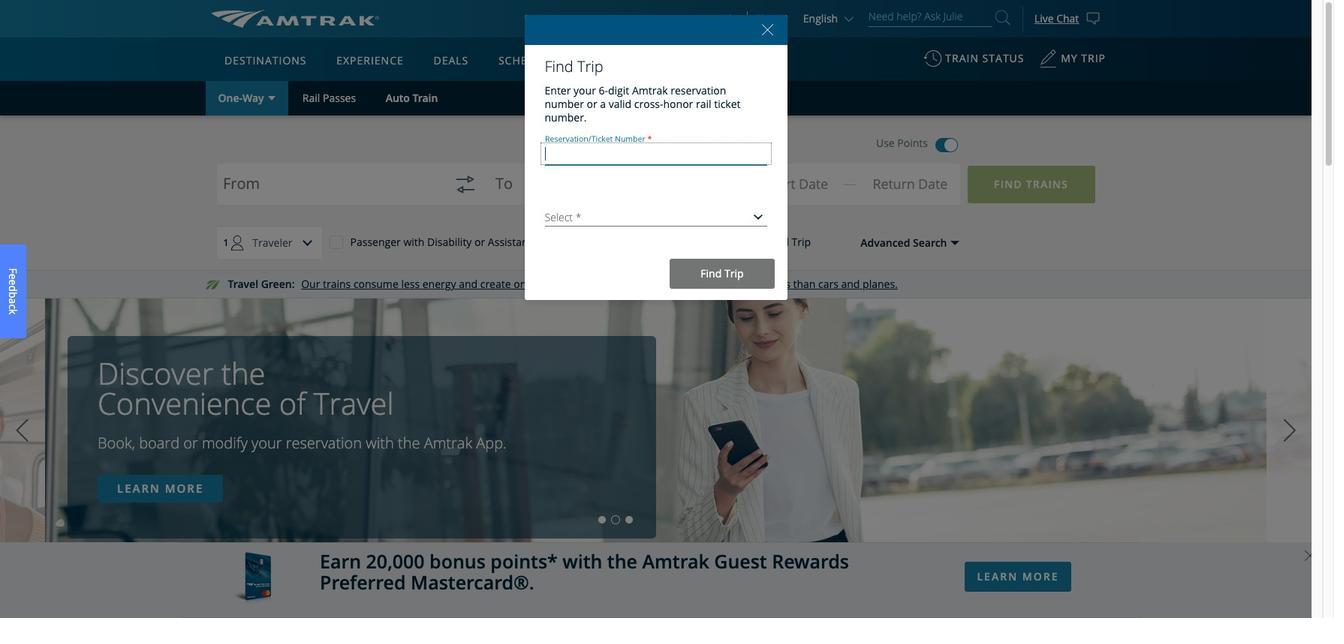 Task type: describe. For each thing, give the bounding box(es) containing it.
cross-
[[634, 97, 663, 111]]

add trip button
[[718, 228, 841, 257]]

deals
[[434, 53, 469, 68]]

our
[[301, 277, 320, 291]]

1 on from the left
[[514, 277, 526, 291]]

d
[[6, 285, 20, 292]]

f
[[6, 268, 20, 274]]

amtrak sustains leaf icon image
[[205, 281, 220, 290]]

f e e d b a c k
[[6, 268, 20, 315]]

Reservation/Ticket Number field
[[545, 147, 767, 160]]

amtrak for 20,000
[[642, 548, 709, 574]]

guest rewards
[[593, 53, 687, 68]]

2 and from the left
[[841, 277, 860, 291]]

enter
[[545, 83, 571, 98]]

1 e from the top
[[6, 274, 20, 280]]

next image
[[1279, 412, 1301, 450]]

schedules link
[[492, 38, 570, 81]]

book,
[[98, 433, 135, 453]]

regions map image
[[267, 125, 627, 336]]

needed?
[[542, 235, 585, 249]]

1 less from the left
[[401, 277, 420, 291]]

c
[[6, 304, 20, 309]]

reservation inside find trip enter your 6-digit amtrak reservation number or a valid cross-honor rail ticket number.
[[671, 83, 726, 98]]

book, board or modify your reservation with the amtrak app.
[[98, 433, 507, 453]]

Passenger with Disability or Assistance Needed? checkbox
[[329, 235, 343, 249]]

guest inside guest rewards popup button
[[593, 53, 630, 68]]

more
[[165, 481, 204, 496]]

train status link
[[924, 44, 1024, 81]]

20,000
[[366, 548, 425, 574]]

2 less from the left
[[571, 277, 589, 291]]

valid
[[609, 97, 632, 111]]

2 e from the top
[[6, 280, 20, 286]]

travel green: our trains consume less energy and create on average less emissions on a per-passenger-mile basis than cars and planes.
[[228, 277, 898, 291]]

1 vertical spatial or
[[475, 235, 485, 249]]

find trip enter your 6-digit amtrak reservation number or a valid cross-honor rail ticket number.
[[545, 56, 741, 125]]

average
[[529, 277, 568, 291]]

auto
[[386, 91, 410, 105]]

discover the convenience of travel
[[98, 353, 394, 424]]

1 and from the left
[[459, 277, 478, 291]]

learn more
[[977, 569, 1059, 584]]

experience button
[[330, 40, 410, 82]]

live
[[1034, 11, 1054, 25]]

a inside find trip enter your 6-digit amtrak reservation number or a valid cross-honor rail ticket number.
[[600, 97, 606, 111]]

earn 20,000 bonus points* with the amtrak guest rewards preferred mastercard®.
[[320, 548, 849, 596]]

1 vertical spatial amtrak
[[424, 433, 472, 453]]

of
[[279, 383, 306, 424]]

ticket
[[714, 97, 741, 111]]

0 horizontal spatial travel
[[228, 277, 258, 291]]

app.
[[476, 433, 507, 453]]

sign in
[[755, 11, 788, 26]]

1 vertical spatial the
[[398, 433, 420, 453]]

learn more link
[[98, 475, 223, 503]]

close image
[[762, 24, 773, 35]]

travel inside discover the convenience of travel
[[313, 383, 394, 424]]

0 horizontal spatial with
[[366, 433, 394, 453]]

my trip button
[[1039, 44, 1106, 81]]

add
[[770, 235, 789, 249]]

Please enter your search item search field
[[869, 8, 992, 27]]

find
[[545, 56, 573, 77]]

from 'edit required blank' element
[[223, 179, 435, 199]]

search icon image
[[995, 8, 1010, 28]]

destinations
[[224, 53, 307, 68]]

trip for find
[[577, 56, 603, 77]]

0 horizontal spatial or
[[183, 433, 198, 453]]

digit
[[608, 83, 629, 98]]

mastercard®.
[[411, 570, 534, 596]]

with inside earn 20,000 bonus points* with the amtrak guest rewards preferred mastercard®.
[[563, 548, 602, 574]]

than
[[793, 277, 816, 291]]

english button
[[803, 11, 857, 26]]

points*
[[491, 548, 558, 574]]

your inside find trip enter your 6-digit amtrak reservation number or a valid cross-honor rail ticket number.
[[574, 83, 596, 98]]

assistance
[[488, 235, 539, 249]]

learn more
[[117, 481, 204, 496]]

more
[[1022, 569, 1059, 584]]

train
[[413, 91, 438, 105]]

in
[[779, 11, 788, 26]]

honor
[[663, 97, 693, 111]]

number.
[[545, 110, 587, 125]]

2 horizontal spatial a
[[659, 277, 665, 291]]

passenger with disability or assistance needed?
[[350, 235, 585, 249]]

b
[[6, 292, 20, 298]]

0 horizontal spatial reservation
[[286, 433, 362, 453]]

earn
[[320, 548, 361, 574]]

0 vertical spatial with
[[403, 235, 424, 249]]

per-
[[668, 277, 688, 291]]

passenger
[[350, 235, 401, 249]]

cars
[[818, 277, 839, 291]]

rail passes
[[302, 91, 356, 105]]

mile
[[742, 277, 763, 291]]



Task type: locate. For each thing, give the bounding box(es) containing it.
banner
[[0, 0, 1323, 347]]

find trip document
[[524, 14, 787, 300]]

and
[[459, 277, 478, 291], [841, 277, 860, 291]]

choose a slide to display tab list
[[0, 517, 636, 524]]

rail
[[302, 91, 320, 105]]

2 horizontal spatial the
[[607, 548, 637, 574]]

train
[[945, 51, 979, 65]]

0 horizontal spatial on
[[514, 277, 526, 291]]

create
[[480, 277, 511, 291]]

join button
[[711, 11, 748, 26]]

1 horizontal spatial guest
[[714, 548, 767, 574]]

schedules
[[498, 53, 564, 68]]

rewards inside popup button
[[633, 53, 687, 68]]

0 vertical spatial trip
[[577, 56, 603, 77]]

1 horizontal spatial your
[[574, 83, 596, 98]]

travel right of
[[313, 383, 394, 424]]

on right the "create"
[[514, 277, 526, 291]]

1 horizontal spatial the
[[398, 433, 420, 453]]

passenger-
[[688, 277, 742, 291]]

emissions
[[592, 277, 641, 291]]

rail
[[696, 97, 711, 111]]

live chat
[[1034, 11, 1079, 25]]

trip
[[577, 56, 603, 77], [792, 235, 811, 249]]

passes
[[323, 91, 356, 105]]

2 horizontal spatial or
[[587, 97, 597, 111]]

basis
[[765, 277, 790, 291]]

your right modify
[[252, 433, 282, 453]]

amtrak image
[[211, 10, 379, 28]]

e up d
[[6, 274, 20, 280]]

trip for add
[[792, 235, 811, 249]]

energy
[[423, 277, 456, 291]]

0 horizontal spatial trip
[[577, 56, 603, 77]]

amtrak inside find trip enter your 6-digit amtrak reservation number or a valid cross-honor rail ticket number.
[[632, 83, 668, 98]]

my trip
[[1061, 51, 1106, 65]]

or left 6-
[[587, 97, 597, 111]]

1 horizontal spatial and
[[841, 277, 860, 291]]

1 horizontal spatial rewards
[[772, 548, 849, 574]]

auto train link
[[371, 81, 453, 116]]

1 horizontal spatial with
[[403, 235, 424, 249]]

previous image
[[11, 412, 33, 450]]

slide 1 tab
[[599, 517, 606, 524]]

0 vertical spatial the
[[221, 353, 265, 394]]

trains
[[323, 277, 351, 291]]

0 horizontal spatial and
[[459, 277, 478, 291]]

1 vertical spatial a
[[659, 277, 665, 291]]

0 horizontal spatial guest
[[593, 53, 630, 68]]

e
[[6, 274, 20, 280], [6, 280, 20, 286]]

1 vertical spatial with
[[366, 433, 394, 453]]

modify
[[202, 433, 248, 453]]

learn more link
[[964, 562, 1072, 592]]

2 vertical spatial with
[[563, 548, 602, 574]]

travel right amtrak sustains leaf icon
[[228, 277, 258, 291]]

switch departure and arrival stations. image
[[447, 167, 483, 203]]

0 vertical spatial amtrak
[[632, 83, 668, 98]]

0 horizontal spatial a
[[6, 298, 20, 304]]

consume
[[354, 277, 398, 291]]

sign in button
[[755, 11, 788, 26]]

0 horizontal spatial the
[[221, 353, 265, 394]]

1 horizontal spatial or
[[475, 235, 485, 249]]

1 vertical spatial guest
[[714, 548, 767, 574]]

a
[[600, 97, 606, 111], [659, 277, 665, 291], [6, 298, 20, 304]]

reservation right cross- at the left top of the page
[[671, 83, 726, 98]]

on
[[514, 277, 526, 291], [644, 277, 656, 291]]

a left valid on the top left of page
[[600, 97, 606, 111]]

deals button
[[428, 40, 475, 82]]

amtrak for trip
[[632, 83, 668, 98]]

0 horizontal spatial less
[[401, 277, 420, 291]]

sign
[[755, 11, 776, 26]]

trip inside find trip enter your 6-digit amtrak reservation number or a valid cross-honor rail ticket number.
[[577, 56, 603, 77]]

less left "energy"
[[401, 277, 420, 291]]

a inside button
[[6, 298, 20, 304]]

destinations button
[[218, 40, 313, 82]]

or right disability
[[475, 235, 485, 249]]

f e e d b a c k button
[[0, 245, 26, 338]]

number
[[545, 97, 584, 111]]

amtrak inside earn 20,000 bonus points* with the amtrak guest rewards preferred mastercard®.
[[642, 548, 709, 574]]

k
[[6, 309, 20, 315]]

2 vertical spatial amtrak
[[642, 548, 709, 574]]

amtrak guest rewards preferred mastercard image
[[233, 552, 271, 609]]

and left the "create"
[[459, 277, 478, 291]]

less right "average"
[[571, 277, 589, 291]]

0 vertical spatial guest
[[593, 53, 630, 68]]

disability
[[427, 235, 472, 249]]

2 on from the left
[[644, 277, 656, 291]]

reservation
[[671, 83, 726, 98], [286, 433, 362, 453]]

0 vertical spatial rewards
[[633, 53, 687, 68]]

planes.
[[863, 277, 898, 291]]

1 vertical spatial rewards
[[772, 548, 849, 574]]

1 vertical spatial travel
[[313, 383, 394, 424]]

our trains consume less energy and create on average less emissions on a per-passenger-mile basis than cars and planes. link
[[301, 277, 898, 291]]

learn
[[117, 481, 160, 496]]

rewards
[[633, 53, 687, 68], [772, 548, 849, 574]]

1 horizontal spatial a
[[600, 97, 606, 111]]

application
[[267, 125, 627, 336]]

join
[[720, 11, 738, 26]]

1 horizontal spatial trip
[[792, 235, 811, 249]]

2 vertical spatial the
[[607, 548, 637, 574]]

2 horizontal spatial with
[[563, 548, 602, 574]]

trip inside button
[[792, 235, 811, 249]]

0 vertical spatial travel
[[228, 277, 258, 291]]

guest inside earn 20,000 bonus points* with the amtrak guest rewards preferred mastercard®.
[[714, 548, 767, 574]]

0 vertical spatial reservation
[[671, 83, 726, 98]]

banner containing live chat
[[0, 0, 1323, 347]]

guest rewards button
[[587, 40, 693, 82]]

1 vertical spatial your
[[252, 433, 282, 453]]

your left 6-
[[574, 83, 596, 98]]

0 horizontal spatial rewards
[[633, 53, 687, 68]]

1 vertical spatial trip
[[792, 235, 811, 249]]

to 'edit required blank' element
[[495, 179, 708, 199]]

6-
[[599, 83, 608, 98]]

0 vertical spatial or
[[587, 97, 597, 111]]

1 horizontal spatial less
[[571, 277, 589, 291]]

travel
[[228, 277, 258, 291], [313, 383, 394, 424]]

status
[[982, 51, 1024, 65]]

experience
[[336, 53, 404, 68]]

preferred
[[320, 570, 406, 596]]

learn
[[977, 569, 1018, 584]]

trip right add
[[792, 235, 811, 249]]

2 vertical spatial a
[[6, 298, 20, 304]]

2 vertical spatial or
[[183, 433, 198, 453]]

1 horizontal spatial on
[[644, 277, 656, 291]]

find trip dialog
[[524, 14, 787, 300]]

trip
[[1081, 51, 1106, 65]]

1 horizontal spatial reservation
[[671, 83, 726, 98]]

0 vertical spatial your
[[574, 83, 596, 98]]

or right board
[[183, 433, 198, 453]]

reservation down of
[[286, 433, 362, 453]]

convenience
[[98, 383, 271, 424]]

or
[[587, 97, 597, 111], [475, 235, 485, 249], [183, 433, 198, 453]]

board
[[139, 433, 179, 453]]

on left per-
[[644, 277, 656, 291]]

1 horizontal spatial travel
[[313, 383, 394, 424]]

slide 2 tab
[[612, 517, 620, 524]]

1 vertical spatial reservation
[[286, 433, 362, 453]]

e down f
[[6, 280, 20, 286]]

slide 3 tab
[[626, 517, 633, 524]]

and right cars
[[841, 277, 860, 291]]

chat
[[1056, 11, 1079, 25]]

0 vertical spatial a
[[600, 97, 606, 111]]

english
[[803, 11, 838, 26]]

my
[[1061, 51, 1078, 65]]

0 horizontal spatial your
[[252, 433, 282, 453]]

a left per-
[[659, 277, 665, 291]]

rewards inside earn 20,000 bonus points* with the amtrak guest rewards preferred mastercard®.
[[772, 548, 849, 574]]

amtrak
[[632, 83, 668, 98], [424, 433, 472, 453], [642, 548, 709, 574]]

or inside find trip enter your 6-digit amtrak reservation number or a valid cross-honor rail ticket number.
[[587, 97, 597, 111]]

guest
[[593, 53, 630, 68], [714, 548, 767, 574]]

live chat button
[[1022, 0, 1112, 38]]

trip up 6-
[[577, 56, 603, 77]]

the inside earn 20,000 bonus points* with the amtrak guest rewards preferred mastercard®.
[[607, 548, 637, 574]]

green:
[[261, 277, 295, 291]]

the inside discover the convenience of travel
[[221, 353, 265, 394]]

add trip
[[770, 235, 811, 249]]

rail passes button
[[288, 81, 371, 116]]

train status
[[945, 51, 1024, 65]]

a up k at the left of page
[[6, 298, 20, 304]]



Task type: vqa. For each thing, say whether or not it's contained in the screenshot.
Points
no



